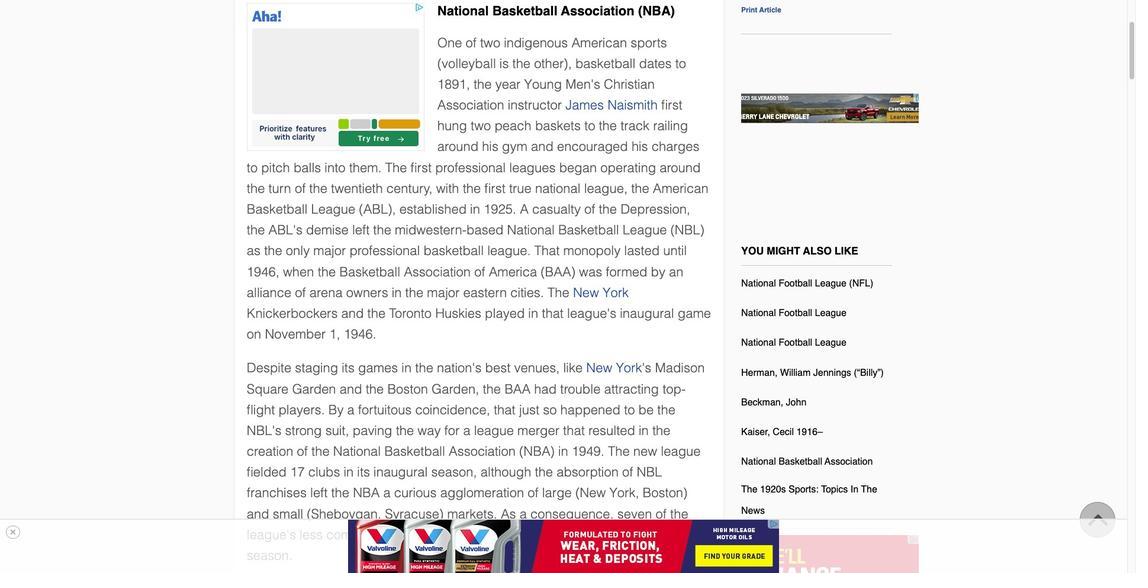 Task type: locate. For each thing, give the bounding box(es) containing it.
news
[[741, 505, 765, 516]]

0 vertical spatial league
[[474, 423, 514, 438]]

0 vertical spatial national football league
[[741, 308, 847, 319]]

century,
[[386, 181, 433, 196]]

(abl),
[[359, 202, 396, 217]]

1 horizontal spatial had
[[534, 382, 557, 396]]

1 horizontal spatial its
[[357, 465, 370, 480]]

1 national football league link from the top
[[741, 303, 847, 328]]

1 football from the top
[[779, 278, 812, 289]]

the right is
[[512, 56, 530, 71]]

like
[[835, 244, 858, 257]]

was
[[579, 264, 602, 279]]

0 horizontal spatial by
[[502, 527, 517, 542]]

first
[[661, 98, 682, 113], [411, 160, 432, 175], [484, 181, 505, 196]]

1 horizontal spatial professional
[[435, 160, 506, 175]]

league's inside the knickerbockers and the toronto huskies played in that league's inaugural game on november 1, 1946.
[[567, 306, 616, 321]]

2 vertical spatial first
[[484, 181, 505, 196]]

new york
[[573, 285, 629, 300]]

1 vertical spatial (nba)
[[519, 444, 555, 459]]

the inside the knickerbockers and the toronto huskies played in that league's inaugural game on november 1, 1946.
[[367, 306, 385, 321]]

league's up season. in the bottom of the page
[[247, 527, 296, 542]]

absorption
[[557, 465, 619, 480]]

0 horizontal spatial first
[[411, 160, 432, 175]]

of inside one of two indigenous american sports (volleyball is the other), basketball dates to 1891, the year young men's christian association instructor
[[466, 35, 476, 50]]

suit,
[[325, 423, 349, 438]]

the inside 's madison square garden and the boston garden, the baa had trouble attracting top- flight players. by a fortuitous coincidence, that just so happened to be the nbl's strong suit, paving the way for a league merger that resulted in the creation of the national basketball association (nba) in 1949. the new league fielded 17 clubs in its inaugural season, although the absorption of nbl franchises left the nba a curious agglomeration of large (new york, boston) and small (sheboygan, syracuse) markets. as a consequence, seven of the league's less competitive teams had folded by the start of the 1950-1951 season.
[[608, 444, 630, 459]]

hung
[[437, 119, 467, 133]]

abl's
[[268, 223, 302, 238]]

national up herman,
[[741, 338, 776, 348]]

1 horizontal spatial inaugural
[[620, 306, 674, 321]]

played
[[485, 306, 525, 321]]

two for indigenous
[[480, 35, 500, 50]]

inaugural down formed
[[620, 306, 674, 321]]

0 vertical spatial national football league link
[[741, 303, 847, 328]]

two right hung
[[471, 119, 491, 133]]

to left pitch
[[247, 160, 258, 175]]

0 vertical spatial by
[[651, 264, 665, 279]]

american
[[572, 35, 627, 50], [653, 181, 708, 196]]

1 horizontal spatial major
[[427, 285, 460, 300]]

in up new
[[639, 423, 649, 438]]

the down james naismith
[[599, 119, 617, 133]]

new down was on the top right
[[573, 285, 599, 300]]

league up demise
[[311, 202, 355, 217]]

despite staging its games in the nation's best venues, like new york
[[247, 361, 642, 376]]

of right turn at the left top
[[295, 181, 306, 196]]

two inside one of two indigenous american sports (volleyball is the other), basketball dates to 1891, the year young men's christian association instructor
[[480, 35, 500, 50]]

games
[[358, 361, 398, 376]]

0 vertical spatial league's
[[567, 306, 616, 321]]

1 horizontal spatial by
[[651, 264, 665, 279]]

its left the games
[[342, 361, 355, 376]]

1 vertical spatial left
[[310, 486, 328, 500]]

0 horizontal spatial american
[[572, 35, 627, 50]]

association inside one of two indigenous american sports (volleyball is the other), basketball dates to 1891, the year young men's christian association instructor
[[437, 98, 504, 113]]

herman, william jennings ("billy")
[[741, 367, 884, 378]]

0 horizontal spatial league's
[[247, 527, 296, 542]]

1 vertical spatial major
[[427, 285, 460, 300]]

0 vertical spatial (nba)
[[638, 4, 675, 18]]

and inside the knickerbockers and the toronto huskies played in that league's inaugural game on november 1, 1946.
[[341, 306, 364, 321]]

article
[[759, 6, 781, 14]]

basketball up indigenous
[[492, 4, 558, 18]]

1 vertical spatial new
[[586, 361, 612, 376]]

basketball down midwestern-
[[424, 244, 484, 258]]

1 horizontal spatial left
[[352, 223, 370, 238]]

first up 1925. in the top of the page
[[484, 181, 505, 196]]

professional down (abl), on the left top of the page
[[350, 244, 420, 258]]

and inside first hung two peach baskets to the track railing around his gym and encouraged his charges to pitch balls into them. the first professional leagues began operating around the turn of the twentieth century, with the first true national league, the american basketball league (abl), established in 1925. a casualty of the depression, the abl's demise left the midwestern-based national basketball league (nbl) as the only major professional basketball league. that monopoly lasted until 1946, when the basketball association of america (baa) was formed by an alliance of arena owners in the major eastern cities. the
[[531, 139, 553, 154]]

until
[[663, 244, 687, 258]]

league
[[474, 423, 514, 438], [661, 444, 701, 459]]

competitive
[[326, 527, 393, 542]]

had right teams
[[436, 527, 458, 542]]

its up 'nba'
[[357, 465, 370, 480]]

on
[[247, 327, 261, 342]]

1946,
[[247, 264, 279, 279]]

0 vertical spatial new york link
[[573, 285, 629, 300]]

also
[[803, 244, 832, 257]]

owners
[[346, 285, 388, 300]]

and
[[531, 139, 553, 154], [341, 306, 364, 321], [340, 382, 362, 396], [247, 507, 269, 521]]

two inside first hung two peach baskets to the track railing around his gym and encouraged his charges to pitch balls into them. the first professional leagues began operating around the turn of the twentieth century, with the first true national league, the american basketball league (abl), established in 1925. a casualty of the depression, the abl's demise left the midwestern-based national basketball league (nbl) as the only major professional basketball league. that monopoly lasted until 1946, when the basketball association of america (baa) was formed by an alliance of arena owners in the major eastern cities. the
[[471, 119, 491, 133]]

other),
[[534, 56, 572, 71]]

national down national football league (nfl) link
[[741, 308, 776, 319]]

1916–
[[796, 427, 823, 438]]

association inside first hung two peach baskets to the track railing around his gym and encouraged his charges to pitch balls into them. the first professional leagues began operating around the turn of the twentieth century, with the first true national league, the american basketball league (abl), established in 1925. a casualty of the depression, the abl's demise left the midwestern-based national basketball league (nbl) as the only major professional basketball league. that monopoly lasted until 1946, when the basketball association of america (baa) was formed by an alliance of arena owners in the major eastern cities. the
[[404, 264, 471, 279]]

his left gym
[[482, 139, 498, 154]]

league's down new york
[[567, 306, 616, 321]]

2 vertical spatial football
[[779, 338, 812, 348]]

although
[[481, 465, 531, 480]]

1 vertical spatial national football league link
[[741, 333, 847, 358]]

league up the 'jennings'
[[815, 338, 847, 348]]

by inside first hung two peach baskets to the track railing around his gym and encouraged his charges to pitch balls into them. the first professional leagues began operating around the turn of the twentieth century, with the first true national league, the american basketball league (abl), established in 1925. a casualty of the depression, the abl's demise left the midwestern-based national basketball league (nbl) as the only major professional basketball league. that monopoly lasted until 1946, when the basketball association of america (baa) was formed by an alliance of arena owners in the major eastern cities. the
[[651, 264, 665, 279]]

new york link down was on the top right
[[573, 285, 629, 300]]

professional
[[435, 160, 506, 175], [350, 244, 420, 258]]

0 horizontal spatial his
[[482, 139, 498, 154]]

("billy")
[[854, 367, 884, 378]]

1 vertical spatial by
[[502, 527, 517, 542]]

0 vertical spatial american
[[572, 35, 627, 50]]

jennings
[[813, 367, 851, 378]]

for
[[444, 423, 460, 438]]

one of two indigenous american sports (volleyball is the other), basketball dates to 1891, the year young men's christian association instructor
[[437, 35, 686, 113]]

new york link up attracting at right bottom
[[586, 361, 642, 376]]

0 vertical spatial left
[[352, 223, 370, 238]]

0 vertical spatial professional
[[435, 160, 506, 175]]

0 vertical spatial football
[[779, 278, 812, 289]]

0 vertical spatial that
[[542, 306, 564, 321]]

0 vertical spatial inaugural
[[620, 306, 674, 321]]

beckman, john link
[[741, 392, 806, 417]]

national football league link down national football league (nfl) link
[[741, 303, 847, 328]]

1 vertical spatial league's
[[247, 527, 296, 542]]

around down hung
[[437, 139, 478, 154]]

national football league link up william
[[741, 333, 847, 358]]

0 horizontal spatial around
[[437, 139, 478, 154]]

1 vertical spatial first
[[411, 160, 432, 175]]

0 horizontal spatial (nba)
[[519, 444, 555, 459]]

0 horizontal spatial basketball
[[424, 244, 484, 258]]

less
[[300, 527, 323, 542]]

square
[[247, 382, 288, 396]]

based
[[467, 223, 503, 238]]

national down paving
[[333, 444, 381, 459]]

the up the news
[[741, 484, 758, 495]]

that down baa
[[494, 402, 515, 417]]

national football league up william
[[741, 338, 847, 348]]

1950-
[[608, 527, 641, 542]]

beckman, john
[[741, 397, 806, 408]]

by down as
[[502, 527, 517, 542]]

0 horizontal spatial left
[[310, 486, 328, 500]]

first up the railing on the top right of page
[[661, 98, 682, 113]]

york up attracting at right bottom
[[616, 361, 642, 376]]

madison
[[655, 361, 705, 376]]

you might also like
[[741, 244, 858, 257]]

left down (abl), on the left top of the page
[[352, 223, 370, 238]]

1951
[[641, 527, 670, 542]]

two up is
[[480, 35, 500, 50]]

left down clubs
[[310, 486, 328, 500]]

balls
[[294, 160, 321, 175]]

franchises
[[247, 486, 307, 500]]

basketball down turn at the left top
[[247, 202, 308, 217]]

midwestern-
[[395, 223, 467, 238]]

(nbl)
[[670, 223, 704, 238]]

1 vertical spatial two
[[471, 119, 491, 133]]

1 horizontal spatial basketball
[[575, 56, 635, 71]]

3 football from the top
[[779, 338, 812, 348]]

in up based
[[470, 202, 480, 217]]

league right new
[[661, 444, 701, 459]]

around down charges
[[660, 160, 701, 175]]

(nba) down merger
[[519, 444, 555, 459]]

2 horizontal spatial first
[[661, 98, 682, 113]]

despite
[[247, 361, 291, 376]]

of up '(volleyball'
[[466, 35, 476, 50]]

0 horizontal spatial its
[[342, 361, 355, 376]]

major down demise
[[313, 244, 346, 258]]

league's inside 's madison square garden and the boston garden, the baa had trouble attracting top- flight players. by a fortuitous coincidence, that just so happened to be the nbl's strong suit, paving the way for a league merger that resulted in the creation of the national basketball association (nba) in 1949. the new league fielded 17 clubs in its inaugural season, although the absorption of nbl franchises left the nba a curious agglomeration of large (new york, boston) and small (sheboygan, syracuse) markets. as a consequence, seven of the league's less competitive teams had folded by the start of the 1950-1951 season.
[[247, 527, 296, 542]]

1 vertical spatial its
[[357, 465, 370, 480]]

0 vertical spatial around
[[437, 139, 478, 154]]

0 vertical spatial its
[[342, 361, 355, 376]]

football up william
[[779, 338, 812, 348]]

(nba) up sports
[[638, 4, 675, 18]]

1 vertical spatial american
[[653, 181, 708, 196]]

the inside the 1920s sports: topics in the news
[[741, 484, 758, 495]]

true
[[509, 181, 532, 196]]

1 horizontal spatial american
[[653, 181, 708, 196]]

nba
[[353, 486, 380, 500]]

the down the operating
[[631, 181, 649, 196]]

1925.
[[484, 202, 516, 217]]

one
[[437, 35, 462, 50]]

league left (nfl)
[[815, 278, 847, 289]]

football for national football league (nfl) link
[[779, 278, 812, 289]]

1 vertical spatial national football league
[[741, 338, 847, 348]]

the 1920s sports: topics in the news link
[[741, 480, 892, 526]]

in
[[470, 202, 480, 217], [392, 285, 402, 300], [528, 306, 538, 321], [402, 361, 412, 376], [639, 423, 649, 438], [558, 444, 568, 459], [344, 465, 354, 480], [851, 484, 858, 495]]

17
[[290, 465, 305, 480]]

1 horizontal spatial league's
[[567, 306, 616, 321]]

0 horizontal spatial professional
[[350, 244, 420, 258]]

basketball down way
[[384, 444, 445, 459]]

left
[[352, 223, 370, 238], [310, 486, 328, 500]]

0 vertical spatial basketball
[[575, 56, 635, 71]]

the left "year"
[[474, 77, 492, 92]]

its inside 's madison square garden and the boston garden, the baa had trouble attracting top- flight players. by a fortuitous coincidence, that just so happened to be the nbl's strong suit, paving the way for a league merger that resulted in the creation of the national basketball association (nba) in 1949. the new league fielded 17 clubs in its inaugural season, although the absorption of nbl franchises left the nba a curious agglomeration of large (new york, boston) and small (sheboygan, syracuse) markets. as a consequence, seven of the league's less competitive teams had folded by the start of the 1950-1951 season.
[[357, 465, 370, 480]]

the left turn at the left top
[[247, 181, 265, 196]]

huskies
[[435, 306, 481, 321]]

of down boston)
[[656, 507, 667, 521]]

league up lasted
[[623, 223, 667, 238]]

syracuse)
[[385, 507, 444, 521]]

to inside 's madison square garden and the boston garden, the baa had trouble attracting top- flight players. by a fortuitous coincidence, that just so happened to be the nbl's strong suit, paving the way for a league merger that resulted in the creation of the national basketball association (nba) in 1949. the new league fielded 17 clubs in its inaugural season, although the absorption of nbl franchises left the nba a curious agglomeration of large (new york, boston) and small (sheboygan, syracuse) markets. as a consequence, seven of the league's less competitive teams had folded by the start of the 1950-1951 season.
[[624, 402, 635, 417]]

football for 1st national football league link from the top
[[779, 308, 812, 319]]

0 vertical spatial new
[[573, 285, 599, 300]]

by left an
[[651, 264, 665, 279]]

that up 1949.
[[563, 423, 585, 438]]

to right dates
[[675, 56, 686, 71]]

top-
[[663, 382, 686, 396]]

major up huskies
[[427, 285, 460, 300]]

casualty
[[532, 202, 581, 217]]

john
[[786, 397, 806, 408]]

to inside one of two indigenous american sports (volleyball is the other), basketball dates to 1891, the year young men's christian association instructor
[[675, 56, 686, 71]]

new right like
[[586, 361, 612, 376]]

that down cities.
[[542, 306, 564, 321]]

indigenous
[[504, 35, 568, 50]]

1 horizontal spatial first
[[484, 181, 505, 196]]

by inside 's madison square garden and the boston garden, the baa had trouble attracting top- flight players. by a fortuitous coincidence, that just so happened to be the nbl's strong suit, paving the way for a league merger that resulted in the creation of the national basketball association (nba) in 1949. the new league fielded 17 clubs in its inaugural season, although the absorption of nbl franchises left the nba a curious agglomeration of large (new york, boston) and small (sheboygan, syracuse) markets. as a consequence, seven of the league's less competitive teams had folded by the start of the 1950-1951 season.
[[502, 527, 517, 542]]

1 vertical spatial new york link
[[586, 361, 642, 376]]

the down (baa)
[[548, 285, 569, 300]]

basketball inside one of two indigenous american sports (volleyball is the other), basketball dates to 1891, the year young men's christian association instructor
[[575, 56, 635, 71]]

and up 1946.
[[341, 306, 364, 321]]

1 vertical spatial league
[[661, 444, 701, 459]]

in down cities.
[[528, 306, 538, 321]]

american up men's in the top of the page
[[572, 35, 627, 50]]

football down national football league (nfl) link
[[779, 308, 812, 319]]

national football league down national football league (nfl) link
[[741, 308, 847, 319]]

1 vertical spatial football
[[779, 308, 812, 319]]

0 vertical spatial major
[[313, 244, 346, 258]]

the down boston)
[[670, 507, 688, 521]]

beckman,
[[741, 397, 783, 408]]

york down formed
[[603, 285, 629, 300]]

advertisement region
[[247, 3, 424, 151], [735, 94, 925, 123], [348, 520, 779, 573], [741, 535, 919, 573]]

1 vertical spatial basketball
[[424, 244, 484, 258]]

inaugural inside the knickerbockers and the toronto huskies played in that league's inaugural game on november 1, 1946.
[[620, 306, 674, 321]]

0 horizontal spatial had
[[436, 527, 458, 542]]

0 vertical spatial two
[[480, 35, 500, 50]]

league for 1st national football league link from the top
[[815, 308, 847, 319]]

as
[[501, 507, 516, 521]]

league right for
[[474, 423, 514, 438]]

0 horizontal spatial inaugural
[[374, 465, 428, 480]]

(nba)
[[638, 4, 675, 18], [519, 444, 555, 459]]

of up york,
[[622, 465, 633, 480]]

national
[[535, 181, 580, 196]]

american inside first hung two peach baskets to the track railing around his gym and encouraged his charges to pitch balls into them. the first professional leagues began operating around the turn of the twentieth century, with the first true national league, the american basketball league (abl), established in 1925. a casualty of the depression, the abl's demise left the midwestern-based national basketball league (nbl) as the only major professional basketball league. that monopoly lasted until 1946, when the basketball association of america (baa) was formed by an alliance of arena owners in the major eastern cities. the
[[653, 181, 708, 196]]

1 horizontal spatial around
[[660, 160, 701, 175]]

1 horizontal spatial his
[[632, 139, 648, 154]]

2 football from the top
[[779, 308, 812, 319]]

of down when
[[295, 285, 306, 300]]

1 vertical spatial inaugural
[[374, 465, 428, 480]]

0 vertical spatial first
[[661, 98, 682, 113]]

that
[[534, 244, 560, 258]]

as
[[247, 244, 260, 258]]

pitch
[[261, 160, 290, 175]]

kaiser, cecil 1916–
[[741, 427, 823, 438]]

boston
[[387, 382, 428, 396]]

football
[[779, 278, 812, 289], [779, 308, 812, 319], [779, 338, 812, 348]]

1,
[[329, 327, 340, 342]]

0 vertical spatial had
[[534, 382, 557, 396]]

and up leagues
[[531, 139, 553, 154]]

national basketball association link
[[741, 452, 873, 477]]



Task type: describe. For each thing, give the bounding box(es) containing it.
left inside 's madison square garden and the boston garden, the baa had trouble attracting top- flight players. by a fortuitous coincidence, that just so happened to be the nbl's strong suit, paving the way for a league merger that resulted in the creation of the national basketball association (nba) in 1949. the new league fielded 17 clubs in its inaugural season, although the absorption of nbl franchises left the nba a curious agglomeration of large (new york, boston) and small (sheboygan, syracuse) markets. as a consequence, seven of the league's less competitive teams had folded by the start of the 1950-1951 season.
[[310, 486, 328, 500]]

game
[[678, 306, 711, 321]]

of down strong
[[297, 444, 308, 459]]

1920s
[[760, 484, 786, 495]]

league for national football league (nfl) link
[[815, 278, 847, 289]]

dates
[[639, 56, 672, 71]]

football for first national football league link from the bottom of the page
[[779, 338, 812, 348]]

by
[[328, 402, 344, 417]]

1 national football league from the top
[[741, 308, 847, 319]]

league for first national football league link from the bottom of the page
[[815, 338, 847, 348]]

depression,
[[621, 202, 690, 217]]

left inside first hung two peach baskets to the track railing around his gym and encouraged his charges to pitch balls into them. the first professional leagues began operating around the turn of the twentieth century, with the first true national league, the american basketball league (abl), established in 1925. a casualty of the depression, the abl's demise left the midwestern-based national basketball league (nbl) as the only major professional basketball league. that monopoly lasted until 1946, when the basketball association of america (baa) was formed by an alliance of arena owners in the major eastern cities. the
[[352, 223, 370, 238]]

the up clubs
[[311, 444, 330, 459]]

the inside the 1920s sports: topics in the news
[[861, 484, 877, 495]]

when
[[283, 264, 314, 279]]

and down the franchises on the bottom of the page
[[247, 507, 269, 521]]

(nba) inside 's madison square garden and the boston garden, the baa had trouble attracting top- flight players. by a fortuitous coincidence, that just so happened to be the nbl's strong suit, paving the way for a league merger that resulted in the creation of the national basketball association (nba) in 1949. the new league fielded 17 clubs in its inaugural season, although the absorption of nbl franchises left the nba a curious agglomeration of large (new york, boston) and small (sheboygan, syracuse) markets. as a consequence, seven of the league's less competitive teams had folded by the start of the 1950-1951 season.
[[519, 444, 555, 459]]

the down league, at the top right of page
[[599, 202, 617, 217]]

basketball inside 's madison square garden and the boston garden, the baa had trouble attracting top- flight players. by a fortuitous coincidence, that just so happened to be the nbl's strong suit, paving the way for a league merger that resulted in the creation of the national basketball association (nba) in 1949. the new league fielded 17 clubs in its inaugural season, although the absorption of nbl franchises left the nba a curious agglomeration of large (new york, boston) and small (sheboygan, syracuse) markets. as a consequence, seven of the league's less competitive teams had folded by the start of the 1950-1951 season.
[[384, 444, 445, 459]]

garden,
[[432, 382, 479, 396]]

season.
[[247, 548, 292, 563]]

nbl
[[637, 465, 662, 480]]

the left way
[[396, 423, 414, 438]]

the up century,
[[385, 160, 407, 175]]

1949.
[[572, 444, 604, 459]]

new
[[633, 444, 657, 459]]

the down best
[[483, 382, 501, 396]]

national inside 's madison square garden and the boston garden, the baa had trouble attracting top- flight players. by a fortuitous coincidence, that just so happened to be the nbl's strong suit, paving the way for a league merger that resulted in the creation of the national basketball association (nba) in 1949. the new league fielded 17 clubs in its inaugural season, although the absorption of nbl franchises left the nba a curious agglomeration of large (new york, boston) and small (sheboygan, syracuse) markets. as a consequence, seven of the league's less competitive teams had folded by the start of the 1950-1951 season.
[[333, 444, 381, 459]]

1 horizontal spatial league
[[661, 444, 701, 459]]

the up the toronto
[[405, 285, 423, 300]]

charges
[[652, 139, 699, 154]]

2 national football league link from the top
[[741, 333, 847, 358]]

peach
[[495, 119, 531, 133]]

1946.
[[344, 327, 376, 342]]

curious
[[394, 486, 437, 500]]

of left large
[[528, 486, 538, 500]]

the right with
[[463, 181, 481, 196]]

league.
[[487, 244, 531, 258]]

to up encouraged
[[584, 119, 595, 133]]

james naismith link
[[566, 98, 658, 113]]

york,
[[609, 486, 639, 500]]

1 vertical spatial professional
[[350, 244, 420, 258]]

the up large
[[535, 465, 553, 480]]

venues,
[[514, 361, 560, 376]]

in inside the knickerbockers and the toronto huskies played in that league's inaugural game on november 1, 1946.
[[528, 306, 538, 321]]

best
[[485, 361, 510, 376]]

instructor
[[508, 98, 562, 113]]

's
[[642, 361, 651, 376]]

national up the one
[[437, 4, 489, 18]]

the down the games
[[366, 382, 384, 396]]

season,
[[431, 465, 477, 480]]

that inside the knickerbockers and the toronto huskies played in that league's inaugural game on november 1, 1946.
[[542, 306, 564, 321]]

is
[[499, 56, 509, 71]]

national inside first hung two peach baskets to the track railing around his gym and encouraged his charges to pitch balls into them. the first professional leagues began operating around the turn of the twentieth century, with the first true national league, the american basketball league (abl), established in 1925. a casualty of the depression, the abl's demise left the midwestern-based national basketball league (nbl) as the only major professional basketball league. that monopoly lasted until 1946, when the basketball association of america (baa) was formed by an alliance of arena owners in the major eastern cities. the
[[507, 223, 555, 238]]

the down (abl), on the left top of the page
[[373, 223, 391, 238]]

2 vertical spatial that
[[563, 423, 585, 438]]

strong
[[285, 423, 322, 438]]

coincidence,
[[415, 402, 490, 417]]

lasted
[[624, 244, 660, 258]]

1 horizontal spatial (nba)
[[638, 4, 675, 18]]

2 his from the left
[[632, 139, 648, 154]]

1 vertical spatial york
[[616, 361, 642, 376]]

a
[[520, 202, 529, 217]]

the up (sheboygan,
[[331, 486, 349, 500]]

american inside one of two indigenous american sports (volleyball is the other), basketball dates to 1891, the year young men's christian association instructor
[[572, 35, 627, 50]]

the down be at the right bottom of the page
[[652, 423, 670, 438]]

a right 'nba'
[[383, 486, 391, 500]]

the right the as
[[264, 244, 282, 258]]

1 vertical spatial had
[[436, 527, 458, 542]]

the 1920s sports: topics in the news
[[741, 484, 877, 516]]

clubs
[[308, 465, 340, 480]]

in left 1949.
[[558, 444, 568, 459]]

william
[[780, 367, 811, 378]]

first hung two peach baskets to the track railing around his gym and encouraged his charges to pitch balls into them. the first professional leagues began operating around the turn of the twentieth century, with the first true national league, the american basketball league (abl), established in 1925. a casualty of the depression, the abl's demise left the midwestern-based national basketball league (nbl) as the only major professional basketball league. that monopoly lasted until 1946, when the basketball association of america (baa) was formed by an alliance of arena owners in the major eastern cities. the
[[247, 98, 708, 300]]

a right by
[[347, 402, 354, 417]]

(new
[[575, 486, 606, 500]]

1 vertical spatial that
[[494, 402, 515, 417]]

1 his from the left
[[482, 139, 498, 154]]

(baa)
[[541, 264, 575, 279]]

sports
[[631, 35, 667, 50]]

be
[[638, 402, 654, 417]]

fielded
[[247, 465, 287, 480]]

national down kaiser,
[[741, 457, 776, 467]]

america
[[489, 264, 537, 279]]

them.
[[349, 160, 382, 175]]

topics
[[821, 484, 848, 495]]

the up the as
[[247, 223, 265, 238]]

basketball up the "monopoly"
[[558, 223, 619, 238]]

in right clubs
[[344, 465, 354, 480]]

knickerbockers and the toronto huskies played in that league's inaugural game on november 1, 1946.
[[247, 306, 711, 342]]

the up boston
[[415, 361, 433, 376]]

twentieth
[[331, 181, 383, 196]]

of up eastern
[[474, 264, 485, 279]]

a right as
[[520, 507, 527, 521]]

of down league, at the top right of page
[[584, 202, 595, 217]]

basketball up sports:
[[779, 457, 822, 467]]

2 national football league from the top
[[741, 338, 847, 348]]

(nfl)
[[849, 278, 873, 289]]

herman,
[[741, 367, 778, 378]]

baa
[[504, 382, 531, 396]]

alliance
[[247, 285, 291, 300]]

a right for
[[463, 423, 470, 438]]

of down consequence,
[[571, 527, 582, 542]]

in inside the 1920s sports: topics in the news
[[851, 484, 858, 495]]

knickerbockers
[[247, 306, 338, 321]]

you
[[741, 244, 764, 257]]

1 vertical spatial around
[[660, 160, 701, 175]]

in up boston
[[402, 361, 412, 376]]

the right be at the right bottom of the page
[[657, 402, 675, 417]]

track
[[621, 119, 649, 133]]

association inside 's madison square garden and the boston garden, the baa had trouble attracting top- flight players. by a fortuitous coincidence, that just so happened to be the nbl's strong suit, paving the way for a league merger that resulted in the creation of the national basketball association (nba) in 1949. the new league fielded 17 clubs in its inaugural season, although the absorption of nbl franchises left the nba a curious agglomeration of large (new york, boston) and small (sheboygan, syracuse) markets. as a consequence, seven of the league's less competitive teams had folded by the start of the 1950-1951 season.
[[449, 444, 516, 459]]

0 horizontal spatial major
[[313, 244, 346, 258]]

national down the you
[[741, 278, 776, 289]]

basketball up the owners
[[339, 264, 400, 279]]

might
[[767, 244, 800, 257]]

and up by
[[340, 382, 362, 396]]

basketball inside first hung two peach baskets to the track railing around his gym and encouraged his charges to pitch balls into them. the first professional leagues began operating around the turn of the twentieth century, with the first true national league, the american basketball league (abl), established in 1925. a casualty of the depression, the abl's demise left the midwestern-based national basketball league (nbl) as the only major professional basketball league. that monopoly lasted until 1946, when the basketball association of america (baa) was formed by an alliance of arena owners in the major eastern cities. the
[[424, 244, 484, 258]]

start
[[542, 527, 568, 542]]

eastern
[[463, 285, 507, 300]]

0 horizontal spatial league
[[474, 423, 514, 438]]

railing
[[653, 119, 688, 133]]

boston)
[[643, 486, 688, 500]]

november
[[265, 327, 326, 342]]

cities.
[[510, 285, 544, 300]]

encouraged
[[557, 139, 628, 154]]

large
[[542, 486, 572, 500]]

like
[[563, 361, 583, 376]]

in up the toronto
[[392, 285, 402, 300]]

the left 1950-
[[586, 527, 604, 542]]

happened
[[560, 402, 620, 417]]

leagues
[[509, 160, 556, 175]]

two for peach
[[471, 119, 491, 133]]

young
[[524, 77, 562, 92]]

only
[[286, 244, 310, 258]]

established
[[399, 202, 467, 217]]

toronto
[[389, 306, 432, 321]]

staging
[[295, 361, 338, 376]]

league,
[[584, 181, 628, 196]]

's madison square garden and the boston garden, the baa had trouble attracting top- flight players. by a fortuitous coincidence, that just so happened to be the nbl's strong suit, paving the way for a league merger that resulted in the creation of the national basketball association (nba) in 1949. the new league fielded 17 clubs in its inaugural season, although the absorption of nbl franchises left the nba a curious agglomeration of large (new york, boston) and small (sheboygan, syracuse) markets. as a consequence, seven of the league's less competitive teams had folded by the start of the 1950-1951 season.
[[247, 361, 705, 563]]

(volleyball
[[437, 56, 496, 71]]

the left start
[[521, 527, 539, 542]]

creation
[[247, 444, 293, 459]]

0 vertical spatial york
[[603, 285, 629, 300]]

the up arena at the left of the page
[[318, 264, 336, 279]]

sports:
[[789, 484, 819, 495]]

the down balls
[[309, 181, 327, 196]]

1891,
[[437, 77, 470, 92]]

print
[[741, 6, 757, 14]]

national basketball association (nba)
[[437, 4, 675, 18]]

naismith
[[607, 98, 658, 113]]

folded
[[462, 527, 499, 542]]

kaiser, cecil 1916– link
[[741, 422, 823, 447]]

inaugural inside 's madison square garden and the boston garden, the baa had trouble attracting top- flight players. by a fortuitous coincidence, that just so happened to be the nbl's strong suit, paving the way for a league merger that resulted in the creation of the national basketball association (nba) in 1949. the new league fielded 17 clubs in its inaugural season, although the absorption of nbl franchises left the nba a curious agglomeration of large (new york, boston) and small (sheboygan, syracuse) markets. as a consequence, seven of the league's less competitive teams had folded by the start of the 1950-1951 season.
[[374, 465, 428, 480]]



Task type: vqa. For each thing, say whether or not it's contained in the screenshot.
called
no



